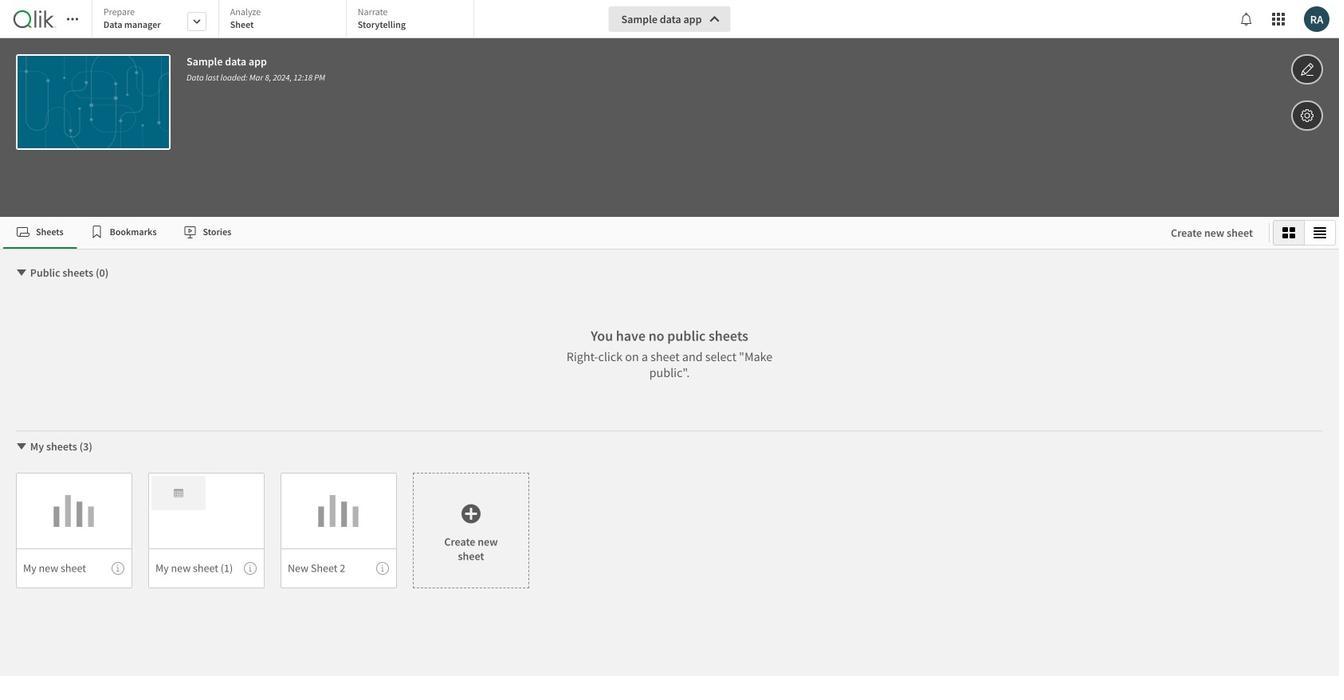 Task type: describe. For each thing, give the bounding box(es) containing it.
tooltip for my new sheet (1) sheet is selected. press the spacebar or enter key to open my new sheet (1) sheet. use the right and left arrow keys to navigate. element
[[244, 562, 257, 575]]

0 vertical spatial tab list
[[92, 0, 480, 40]]

list view image
[[1314, 227, 1327, 239]]

menu item for my new sheet (1) sheet is selected. press the spacebar or enter key to open my new sheet (1) sheet. use the right and left arrow keys to navigate. element
[[148, 549, 265, 589]]

my new sheet (1) sheet is selected. press the spacebar or enter key to open my new sheet (1) sheet. use the right and left arrow keys to navigate. element
[[148, 473, 265, 589]]

tooltip for 'new sheet 2 sheet is selected. press the spacebar or enter key to open new sheet 2 sheet. use the right and left arrow keys to navigate.' element
[[376, 562, 389, 575]]

grid view image
[[1283, 227, 1296, 239]]



Task type: locate. For each thing, give the bounding box(es) containing it.
edit image
[[1301, 60, 1315, 79]]

group
[[1274, 220, 1337, 246]]

toolbar
[[0, 0, 1340, 217]]

tab list
[[92, 0, 480, 40], [3, 217, 1156, 249]]

collapse image
[[15, 440, 28, 453]]

menu item
[[16, 549, 132, 589], [148, 549, 265, 589], [281, 549, 397, 589]]

collapse image
[[15, 266, 28, 279]]

1 horizontal spatial tooltip
[[244, 562, 257, 575]]

tooltip for my new sheet sheet is selected. press the spacebar or enter key to open my new sheet sheet. use the right and left arrow keys to navigate. element
[[112, 562, 124, 575]]

application
[[0, 0, 1340, 676]]

2 horizontal spatial menu item
[[281, 549, 397, 589]]

menu item for my new sheet sheet is selected. press the spacebar or enter key to open my new sheet sheet. use the right and left arrow keys to navigate. element
[[16, 549, 132, 589]]

0 horizontal spatial tooltip
[[112, 562, 124, 575]]

new sheet 2 sheet is selected. press the spacebar or enter key to open new sheet 2 sheet. use the right and left arrow keys to navigate. element
[[281, 473, 397, 589]]

tooltip
[[112, 562, 124, 575], [244, 562, 257, 575], [376, 562, 389, 575]]

2 tooltip from the left
[[244, 562, 257, 575]]

1 vertical spatial tab list
[[3, 217, 1156, 249]]

my new sheet sheet is selected. press the spacebar or enter key to open my new sheet sheet. use the right and left arrow keys to navigate. element
[[16, 473, 132, 589]]

1 horizontal spatial menu item
[[148, 549, 265, 589]]

1 menu item from the left
[[16, 549, 132, 589]]

3 menu item from the left
[[281, 549, 397, 589]]

menu item for 'new sheet 2 sheet is selected. press the spacebar or enter key to open new sheet 2 sheet. use the right and left arrow keys to navigate.' element
[[281, 549, 397, 589]]

tooltip inside my new sheet (1) sheet is selected. press the spacebar or enter key to open my new sheet (1) sheet. use the right and left arrow keys to navigate. element
[[244, 562, 257, 575]]

0 horizontal spatial menu item
[[16, 549, 132, 589]]

1 tooltip from the left
[[112, 562, 124, 575]]

2 menu item from the left
[[148, 549, 265, 589]]

tooltip inside my new sheet sheet is selected. press the spacebar or enter key to open my new sheet sheet. use the right and left arrow keys to navigate. element
[[112, 562, 124, 575]]

2 horizontal spatial tooltip
[[376, 562, 389, 575]]

tooltip inside 'new sheet 2 sheet is selected. press the spacebar or enter key to open new sheet 2 sheet. use the right and left arrow keys to navigate.' element
[[376, 562, 389, 575]]

app options image
[[1301, 106, 1315, 125]]

3 tooltip from the left
[[376, 562, 389, 575]]



Task type: vqa. For each thing, say whether or not it's contained in the screenshot.
tooltip in the New Sheet 2 sheet is selected. Press the Spacebar or Enter key to open New Sheet 2 sheet. Use the right and left arrow keys to navigate. element
yes



